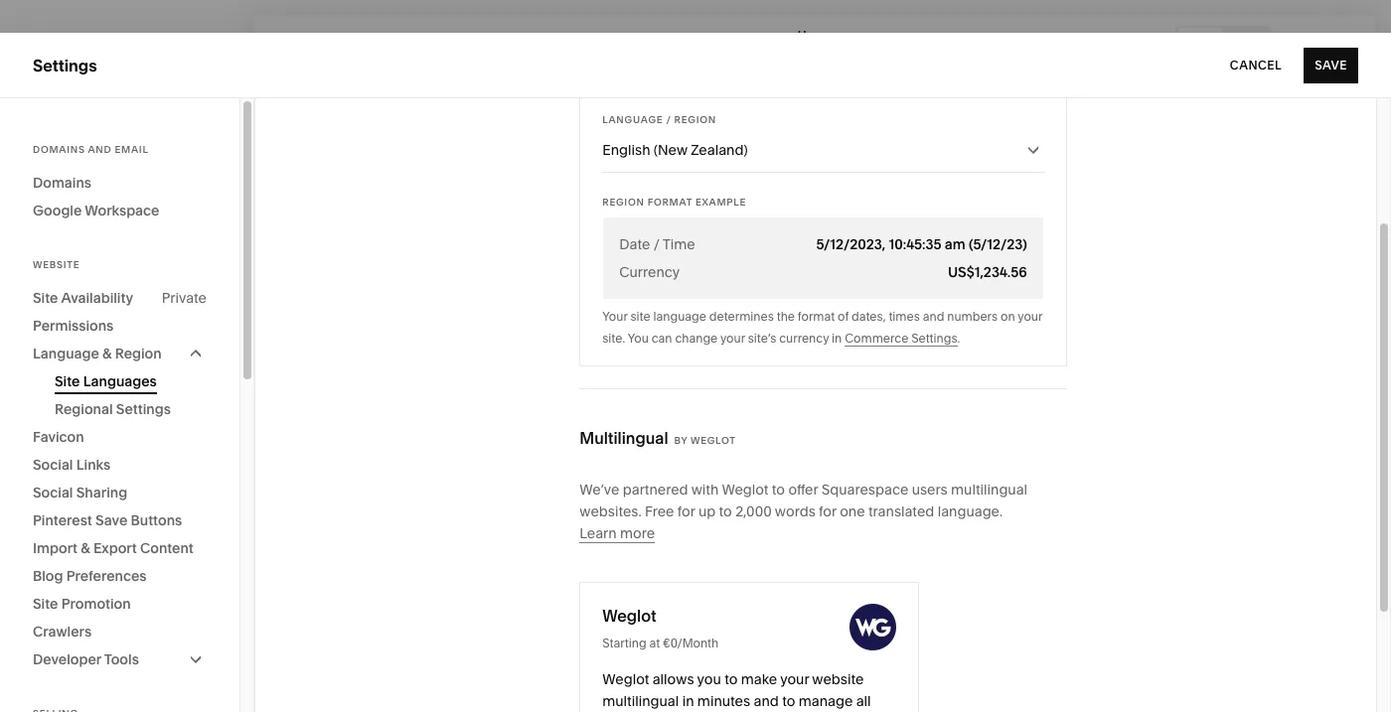 Task type: vqa. For each thing, say whether or not it's contained in the screenshot.
Liking to the right
no



Task type: describe. For each thing, give the bounding box(es) containing it.
website inside "link"
[[33, 123, 95, 143]]

cancel
[[1230, 57, 1282, 72]]

and inside "weglot allows you to make your website multilingual in minutes and to manage al"
[[754, 693, 779, 711]]

language for language / region
[[603, 114, 663, 125]]

& inside language & region dropdown button
[[102, 345, 112, 363]]

cancel button
[[1230, 47, 1282, 83]]

websites.
[[580, 503, 642, 521]]

site promotion link
[[33, 590, 207, 618]]

language & region link
[[33, 340, 207, 368]]

developer tools button
[[33, 646, 207, 674]]

save button
[[1304, 47, 1359, 83]]

at inside weglot starting at €0/month
[[650, 636, 660, 651]]

developer tools link
[[33, 646, 207, 674]]

1 vertical spatial region
[[603, 197, 645, 208]]

a
[[276, 676, 284, 694]]

to left the manage
[[782, 693, 795, 711]]

content
[[140, 540, 194, 558]]

settings down the site languages link
[[116, 401, 171, 418]]

weglot inside multilingual by weglot
[[691, 435, 736, 446]]

site for site availability
[[33, 289, 58, 307]]

change
[[675, 331, 718, 346]]

1 social from the top
[[33, 456, 73, 474]]

commerce
[[845, 331, 909, 346]]

region for language / region
[[674, 114, 717, 125]]

favicon link
[[33, 423, 207, 451]]

learn
[[580, 525, 617, 543]]

site inside favicon social links social sharing pinterest save buttons import & export content blog preferences site promotion crawlers
[[33, 595, 58, 613]]

1 vertical spatial your
[[720, 331, 745, 346]]

to right you
[[725, 671, 738, 689]]

analytics
[[33, 266, 103, 286]]

asset library
[[33, 454, 132, 474]]

multilingual
[[580, 428, 668, 448]]

in inside your site language determines the format of dates, times and numbers on your site. you can change your site's currency in
[[832, 331, 842, 346]]

(new
[[654, 141, 688, 159]]

settings link
[[33, 488, 221, 512]]

multilingual inside we've partnered with weglot to offer squarespace users multilingual websites. free for up to 2,000 words for one translated language. learn more
[[951, 481, 1028, 499]]

and inside your site language determines the format of dates, times and numbers on your site. you can change your site's currency in
[[923, 309, 945, 324]]

with
[[691, 481, 719, 499]]

private
[[162, 289, 207, 307]]

we've
[[580, 481, 620, 499]]

promotion
[[61, 595, 131, 613]]

export
[[93, 540, 137, 558]]

analytics link
[[33, 265, 221, 289]]

allows
[[653, 671, 694, 689]]

free
[[645, 503, 674, 521]]

developer
[[33, 651, 101, 669]]

website inside "weglot allows you to make your website multilingual in minutes and to manage al"
[[812, 671, 864, 689]]

your inside "weglot allows you to make your website multilingual in minutes and to manage al"
[[780, 671, 809, 689]]

2 for from the left
[[819, 503, 837, 521]]

tara
[[79, 590, 103, 605]]

domains link
[[33, 169, 207, 197]]

weglot starting at €0/month
[[603, 606, 719, 651]]

5/12/2023,
[[817, 236, 886, 253]]

buttons
[[131, 512, 182, 530]]

website link
[[33, 122, 221, 146]]

help link
[[33, 524, 68, 546]]

on
[[1001, 309, 1015, 324]]

your site language determines the format of dates, times and numbers on your site. you can change your site's currency in
[[603, 309, 1043, 346]]

library
[[79, 454, 132, 474]]

numbers
[[947, 309, 998, 324]]

date / time
[[619, 236, 695, 253]]

time
[[663, 236, 695, 253]]

asset library link
[[33, 453, 221, 477]]

time,
[[336, 676, 368, 694]]

social sharing link
[[33, 479, 207, 507]]

multilingual inside "weglot allows you to make your website multilingual in minutes and to manage al"
[[603, 693, 679, 711]]

permissions link
[[33, 312, 207, 340]]

12/8/2023.
[[893, 676, 962, 694]]

offer
[[789, 481, 818, 499]]

selling link
[[33, 158, 221, 182]]

take
[[372, 676, 399, 694]]

regional
[[55, 401, 113, 418]]

workspace
[[85, 202, 159, 220]]

we've partnered with weglot to offer squarespace users multilingual websites. free for up to 2,000 words for one translated language. learn more
[[580, 481, 1028, 543]]

site's
[[748, 331, 777, 346]]

domains and email
[[33, 144, 149, 155]]

weglot logo image
[[850, 604, 897, 650]]

crawlers link
[[33, 618, 207, 646]]

site availability
[[33, 289, 133, 307]]

import
[[33, 540, 78, 558]]

acuity
[[33, 302, 81, 322]]

manage
[[799, 693, 853, 711]]

date
[[619, 236, 650, 253]]

weglot inside "weglot allows you to make your website multilingual in minutes and to manage al"
[[603, 671, 649, 689]]

in inside "weglot allows you to make your website multilingual in minutes and to manage al"
[[682, 693, 694, 711]]

can
[[652, 331, 672, 346]]

social links link
[[33, 451, 207, 479]]

domains for and
[[33, 144, 85, 155]]

english (new zealand)
[[603, 141, 748, 159]]

for
[[251, 676, 273, 694]]

google workspace link
[[33, 197, 207, 225]]

region for language & region
[[115, 345, 162, 363]]

asset
[[33, 454, 76, 474]]

example
[[696, 197, 746, 208]]

use
[[601, 676, 627, 694]]

pinterest save buttons link
[[33, 507, 207, 535]]

commerce settings .
[[845, 331, 960, 346]]

language & region button
[[33, 340, 207, 368]]

2 horizontal spatial your
[[1018, 309, 1043, 324]]

0 horizontal spatial website
[[511, 676, 563, 694]]



Task type: locate. For each thing, give the bounding box(es) containing it.
domains up marketing
[[33, 174, 91, 192]]

/ for region
[[666, 114, 671, 125]]

limited
[[287, 676, 332, 694]]

site for site languages
[[55, 373, 80, 391]]

save inside favicon social links social sharing pinterest save buttons import & export content blog preferences site promotion crawlers
[[95, 512, 127, 530]]

website right new
[[511, 676, 563, 694]]

languages
[[83, 373, 157, 391]]

2 vertical spatial your
[[780, 671, 809, 689]]

site languages
[[55, 373, 157, 391]]

(5/12/23)
[[969, 236, 1027, 253]]

0 horizontal spatial in
[[682, 693, 694, 711]]

1 vertical spatial site
[[55, 373, 80, 391]]

and right times at the top right of page
[[923, 309, 945, 324]]

your
[[1018, 309, 1043, 324], [720, 331, 745, 346], [780, 671, 809, 689]]

and down make
[[754, 693, 779, 711]]

domains inside domains google workspace
[[33, 174, 91, 192]]

acuity scheduling link
[[33, 301, 221, 325]]

/ up the (new
[[666, 114, 671, 125]]

to left offer
[[772, 481, 785, 499]]

0 vertical spatial multilingual
[[951, 481, 1028, 499]]

blog
[[33, 568, 63, 585]]

0 horizontal spatial for
[[678, 503, 695, 521]]

weglot inside weglot starting at €0/month
[[603, 606, 657, 626]]

2 domains from the top
[[33, 174, 91, 192]]

20%
[[403, 676, 431, 694]]

developer tools
[[33, 651, 139, 669]]

and
[[88, 144, 112, 155], [923, 309, 945, 324], [754, 693, 779, 711]]

weglot down starting
[[603, 671, 649, 689]]

times
[[889, 309, 920, 324]]

your down determines
[[720, 331, 745, 346]]

format
[[798, 309, 835, 324]]

5/12/2023, 10:45:35 am (5/12/23)
[[817, 236, 1027, 253]]

site.
[[603, 331, 625, 346]]

2 vertical spatial site
[[33, 595, 58, 613]]

domains google workspace
[[33, 174, 159, 220]]

expires
[[841, 676, 890, 694]]

1 vertical spatial at
[[758, 676, 771, 694]]

acuity scheduling
[[33, 302, 170, 322]]

weglot
[[691, 435, 736, 446], [722, 481, 769, 499], [603, 606, 657, 626], [603, 671, 649, 689]]

make
[[741, 671, 777, 689]]

you
[[697, 671, 721, 689]]

1 vertical spatial language
[[33, 345, 99, 363]]

/ right date
[[654, 236, 660, 253]]

0 horizontal spatial &
[[81, 540, 90, 558]]

2 horizontal spatial region
[[674, 114, 717, 125]]

zealand)
[[691, 141, 748, 159]]

code
[[630, 676, 664, 694]]

new
[[481, 676, 508, 694]]

0 horizontal spatial /
[[654, 236, 660, 253]]

& inside favicon social links social sharing pinterest save buttons import & export content blog preferences site promotion crawlers
[[81, 540, 90, 558]]

language up english
[[603, 114, 663, 125]]

settings up domains and email
[[33, 55, 97, 75]]

& left export
[[81, 540, 90, 558]]

2 vertical spatial and
[[754, 693, 779, 711]]

0 vertical spatial save
[[1315, 57, 1348, 72]]

for left up
[[678, 503, 695, 521]]

1 horizontal spatial website
[[812, 671, 864, 689]]

domains for google
[[33, 174, 91, 192]]

language for language & region
[[33, 345, 99, 363]]

1 horizontal spatial /
[[666, 114, 671, 125]]

in down allows
[[682, 693, 694, 711]]

0 vertical spatial language
[[603, 114, 663, 125]]

0 vertical spatial at
[[650, 636, 660, 651]]

1 vertical spatial &
[[81, 540, 90, 558]]

.
[[958, 331, 960, 346]]

site up regional
[[55, 373, 80, 391]]

at
[[650, 636, 660, 651], [758, 676, 771, 694]]

at left checkout.
[[758, 676, 771, 694]]

1 horizontal spatial region
[[603, 197, 645, 208]]

1 horizontal spatial save
[[1315, 57, 1348, 72]]

weglot allows you to make your website multilingual in minutes and to manage al
[[603, 671, 871, 713]]

€0/month
[[663, 636, 719, 651]]

format
[[648, 197, 693, 208]]

1 vertical spatial and
[[923, 309, 945, 324]]

0 vertical spatial your
[[1018, 309, 1043, 324]]

learn more link
[[580, 525, 655, 544]]

regional settings
[[55, 401, 171, 418]]

us$1,234.56
[[948, 263, 1027, 281]]

site down analytics
[[33, 289, 58, 307]]

domains up selling
[[33, 144, 85, 155]]

partnered
[[623, 481, 688, 499]]

of
[[838, 309, 849, 324]]

&
[[102, 345, 112, 363], [81, 540, 90, 558]]

language / region
[[603, 114, 717, 125]]

for left one
[[819, 503, 837, 521]]

email
[[115, 144, 149, 155]]

starting
[[603, 636, 647, 651]]

0 horizontal spatial your
[[720, 331, 745, 346]]

1 domains from the top
[[33, 144, 85, 155]]

language.
[[938, 503, 1003, 521]]

site languages link
[[55, 368, 207, 396]]

& up site languages
[[102, 345, 112, 363]]

0 horizontal spatial region
[[115, 345, 162, 363]]

w12ctake20
[[667, 676, 755, 694]]

sharing
[[76, 484, 127, 502]]

website up the manage
[[812, 671, 864, 689]]

1 horizontal spatial and
[[754, 693, 779, 711]]

one
[[840, 503, 865, 521]]

site down blog
[[33, 595, 58, 613]]

region inside dropdown button
[[115, 345, 162, 363]]

marketing
[[33, 195, 110, 215]]

1 horizontal spatial language
[[603, 114, 663, 125]]

for a limited time, take 20% off any new website plan. use code w12ctake20 at checkout. expires 12/8/2023.
[[251, 676, 965, 694]]

and left email
[[88, 144, 112, 155]]

region up the site languages link
[[115, 345, 162, 363]]

0 vertical spatial in
[[832, 331, 842, 346]]

0 horizontal spatial at
[[650, 636, 660, 651]]

selling
[[33, 159, 84, 179]]

1 for from the left
[[678, 503, 695, 521]]

1 vertical spatial website
[[33, 259, 80, 270]]

0 vertical spatial website
[[33, 123, 95, 143]]

1 horizontal spatial multilingual
[[951, 481, 1028, 499]]

settings up 'pinterest'
[[33, 489, 95, 509]]

squarespace
[[822, 481, 909, 499]]

0 vertical spatial region
[[674, 114, 717, 125]]

0 vertical spatial site
[[33, 289, 58, 307]]

0 vertical spatial /
[[666, 114, 671, 125]]

to right up
[[719, 503, 732, 521]]

tools
[[104, 651, 139, 669]]

0 horizontal spatial save
[[95, 512, 127, 530]]

social down asset
[[33, 484, 73, 502]]

2 vertical spatial region
[[115, 345, 162, 363]]

1 horizontal spatial in
[[832, 331, 842, 346]]

2 social from the top
[[33, 484, 73, 502]]

1 horizontal spatial at
[[758, 676, 771, 694]]

0 vertical spatial &
[[102, 345, 112, 363]]

the
[[777, 309, 795, 324]]

10:45:35
[[889, 236, 942, 253]]

region up english (new zealand) in the top of the page
[[674, 114, 717, 125]]

at right starting
[[650, 636, 660, 651]]

help
[[33, 525, 68, 545]]

0 horizontal spatial language
[[33, 345, 99, 363]]

1 horizontal spatial your
[[780, 671, 809, 689]]

1 vertical spatial save
[[95, 512, 127, 530]]

0 horizontal spatial multilingual
[[603, 693, 679, 711]]

in down of at the top of page
[[832, 331, 842, 346]]

favicon social links social sharing pinterest save buttons import & export content blog preferences site promotion crawlers
[[33, 428, 194, 641]]

save inside button
[[1315, 57, 1348, 72]]

availability
[[61, 289, 133, 307]]

weglot inside we've partnered with weglot to offer squarespace users multilingual websites. free for up to 2,000 words for one translated language. learn more
[[722, 481, 769, 499]]

regional settings link
[[55, 396, 207, 423]]

1 horizontal spatial &
[[102, 345, 112, 363]]

scheduling
[[85, 302, 170, 322]]

currency
[[779, 331, 829, 346]]

1 vertical spatial /
[[654, 236, 660, 253]]

preferences
[[66, 568, 147, 585]]

off
[[434, 676, 451, 694]]

region up date
[[603, 197, 645, 208]]

blog preferences link
[[33, 563, 207, 590]]

1 horizontal spatial for
[[819, 503, 837, 521]]

1 vertical spatial in
[[682, 693, 694, 711]]

commerce settings link
[[845, 331, 958, 347]]

weglot up 2,000
[[722, 481, 769, 499]]

social down favicon
[[33, 456, 73, 474]]

language inside language & region dropdown button
[[33, 345, 99, 363]]

tara schultz tarashultz49@gmail.com
[[79, 590, 217, 621]]

English (New Zealand) field
[[603, 128, 1044, 172]]

crawlers
[[33, 623, 92, 641]]

0 vertical spatial social
[[33, 456, 73, 474]]

weglot up starting
[[603, 606, 657, 626]]

0 vertical spatial and
[[88, 144, 112, 155]]

1 vertical spatial multilingual
[[603, 693, 679, 711]]

minutes
[[698, 693, 751, 711]]

1 vertical spatial social
[[33, 484, 73, 502]]

language down the permissions
[[33, 345, 99, 363]]

site
[[631, 309, 651, 324]]

1 website from the top
[[33, 123, 95, 143]]

1 vertical spatial domains
[[33, 174, 91, 192]]

2 website from the top
[[33, 259, 80, 270]]

/ for time
[[654, 236, 660, 253]]

up
[[699, 503, 716, 521]]

0 vertical spatial domains
[[33, 144, 85, 155]]

0 horizontal spatial and
[[88, 144, 112, 155]]

dates,
[[852, 309, 886, 324]]

website up site availability
[[33, 259, 80, 270]]

favicon
[[33, 428, 84, 446]]

multilingual down allows
[[603, 693, 679, 711]]

multilingual by weglot
[[580, 428, 736, 448]]

website up domains and email
[[33, 123, 95, 143]]

am
[[945, 236, 966, 253]]

translated
[[869, 503, 935, 521]]

settings down times at the top right of page
[[912, 331, 958, 346]]

multilingual up language.
[[951, 481, 1028, 499]]

save up export
[[95, 512, 127, 530]]

save right cancel
[[1315, 57, 1348, 72]]

weglot right by
[[691, 435, 736, 446]]

your right on
[[1018, 309, 1043, 324]]

your right make
[[780, 671, 809, 689]]

2 horizontal spatial and
[[923, 309, 945, 324]]

checkout.
[[774, 676, 838, 694]]

users
[[912, 481, 948, 499]]

home
[[798, 27, 832, 42]]



